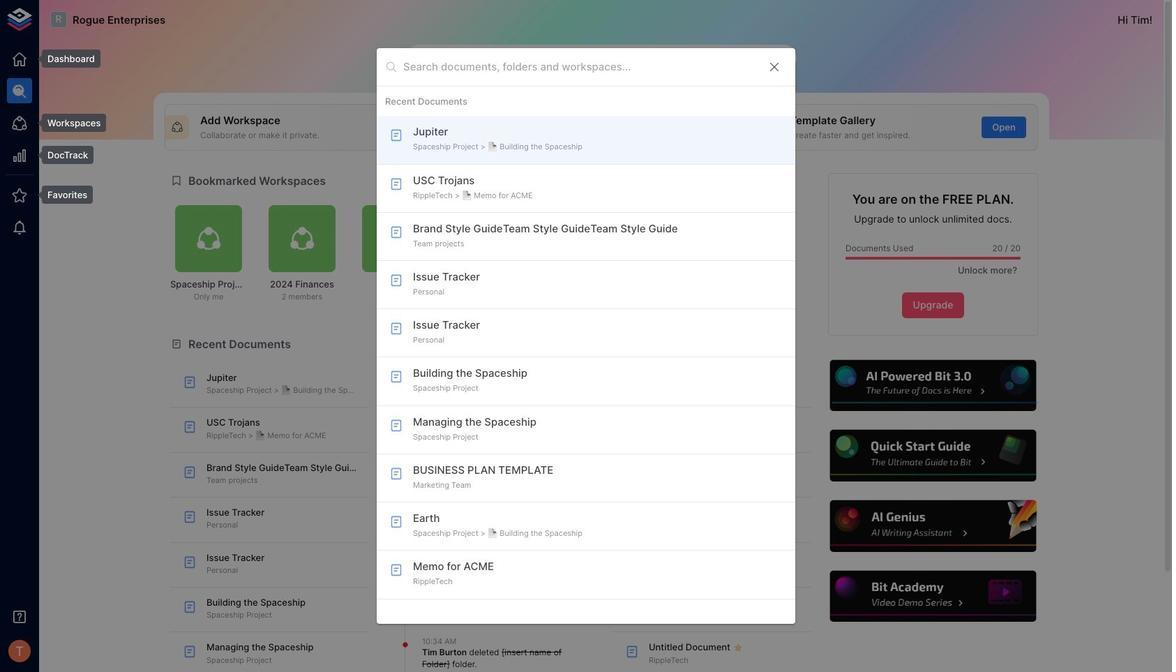 Task type: describe. For each thing, give the bounding box(es) containing it.
2 tooltip from the top
[[32, 114, 106, 132]]

3 help image from the top
[[828, 499, 1039, 554]]

Search documents, folders and workspaces... text field
[[403, 56, 757, 78]]

4 tooltip from the top
[[32, 186, 93, 204]]

1 tooltip from the top
[[32, 50, 100, 68]]



Task type: locate. For each thing, give the bounding box(es) containing it.
3 tooltip from the top
[[32, 146, 94, 164]]

1 help image from the top
[[828, 358, 1039, 413]]

help image
[[828, 358, 1039, 413], [828, 428, 1039, 484], [828, 499, 1039, 554], [828, 569, 1039, 624]]

tooltip
[[32, 50, 100, 68], [32, 114, 106, 132], [32, 146, 94, 164], [32, 186, 93, 204]]

2 help image from the top
[[828, 428, 1039, 484]]

4 help image from the top
[[828, 569, 1039, 624]]

dialog
[[377, 48, 796, 624]]



